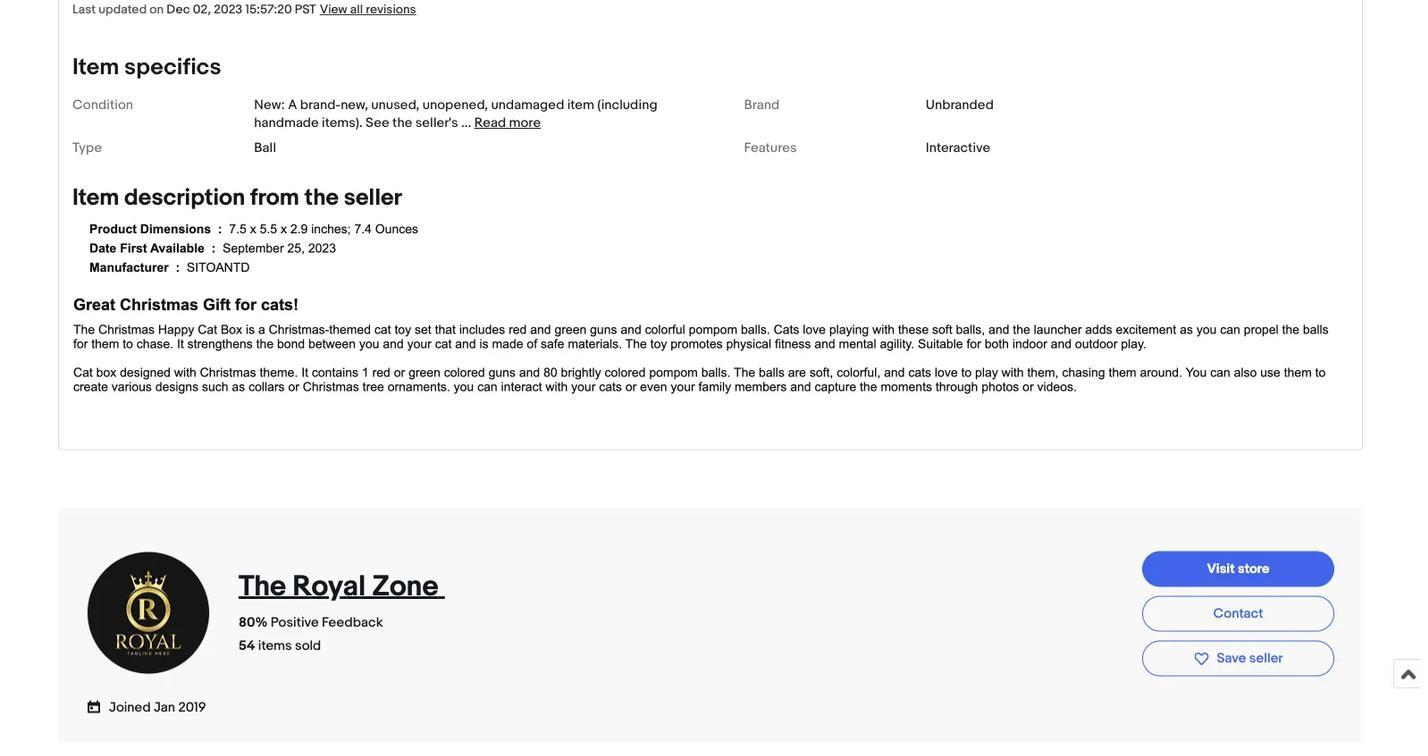 Task type: describe. For each thing, give the bounding box(es) containing it.
the royal zone
[[239, 569, 439, 604]]

joined jan 2019
[[109, 700, 206, 716]]

from
[[250, 184, 299, 212]]

brand
[[744, 97, 780, 113]]

save
[[1217, 650, 1247, 667]]

read more
[[474, 115, 541, 131]]

features
[[744, 140, 797, 156]]

the royal zone image
[[86, 550, 211, 675]]

a
[[288, 97, 297, 113]]

2019
[[178, 700, 206, 716]]

15:57:20
[[245, 2, 292, 17]]

0 vertical spatial seller
[[344, 184, 402, 212]]

1 vertical spatial the
[[305, 184, 339, 212]]

54
[[239, 638, 255, 654]]

undamaged
[[491, 97, 565, 113]]

revisions
[[366, 2, 416, 17]]

new,
[[341, 97, 368, 113]]

joined
[[109, 700, 151, 716]]

80%
[[239, 615, 268, 631]]

seller's
[[416, 115, 458, 131]]

positive
[[271, 615, 319, 631]]

visit store link
[[1143, 551, 1335, 587]]

last updated on dec 02, 2023 15:57:20 pst view all revisions
[[72, 2, 416, 17]]

item for item specifics
[[72, 54, 119, 81]]

feedback
[[322, 615, 383, 631]]

royal
[[293, 569, 366, 604]]

(including
[[598, 97, 658, 113]]

zone
[[372, 569, 439, 604]]

jan
[[154, 700, 175, 716]]

specifics
[[124, 54, 221, 81]]

2023
[[214, 2, 243, 17]]

type
[[72, 140, 102, 156]]

last
[[72, 2, 96, 17]]

more
[[509, 115, 541, 131]]

updated
[[99, 2, 147, 17]]

unused,
[[371, 97, 420, 113]]

dec
[[167, 2, 190, 17]]

ball
[[254, 140, 276, 156]]

unbranded
[[926, 97, 994, 113]]

items
[[258, 638, 292, 654]]

handmade
[[254, 115, 319, 131]]

save seller button
[[1143, 641, 1335, 677]]

new:
[[254, 97, 285, 113]]

pst
[[295, 2, 316, 17]]



Task type: locate. For each thing, give the bounding box(es) containing it.
items).
[[322, 115, 363, 131]]

condition
[[72, 97, 133, 113]]

0 horizontal spatial the
[[305, 184, 339, 212]]

1 item from the top
[[72, 54, 119, 81]]

0 vertical spatial the
[[393, 115, 413, 131]]

item for item description from the seller
[[72, 184, 119, 212]]

item up condition
[[72, 54, 119, 81]]

item
[[568, 97, 595, 113]]

...
[[461, 115, 471, 131]]

item description from the seller
[[72, 184, 402, 212]]

new: a brand-new, unused, unopened, undamaged item (including handmade items). see the seller's ...
[[254, 97, 658, 131]]

seller inside button
[[1250, 650, 1284, 667]]

brand-
[[300, 97, 341, 113]]

1 horizontal spatial seller
[[1250, 650, 1284, 667]]

80% positive feedback 54 items sold
[[239, 615, 383, 654]]

contact link
[[1143, 596, 1335, 632]]

read
[[474, 115, 506, 131]]

1 vertical spatial item
[[72, 184, 119, 212]]

contact
[[1214, 605, 1264, 621]]

seller down see
[[344, 184, 402, 212]]

1 vertical spatial seller
[[1250, 650, 1284, 667]]

text__icon wrapper image
[[87, 698, 109, 714]]

save seller
[[1217, 650, 1284, 667]]

all
[[350, 2, 363, 17]]

interactive
[[926, 140, 991, 156]]

seller
[[344, 184, 402, 212], [1250, 650, 1284, 667]]

on
[[150, 2, 164, 17]]

description
[[124, 184, 245, 212]]

view all revisions link
[[316, 1, 416, 17]]

0 horizontal spatial seller
[[344, 184, 402, 212]]

item specifics
[[72, 54, 221, 81]]

view
[[320, 2, 348, 17]]

2 item from the top
[[72, 184, 119, 212]]

sold
[[295, 638, 321, 654]]

the
[[239, 569, 286, 604]]

seller right save
[[1250, 650, 1284, 667]]

1 horizontal spatial the
[[393, 115, 413, 131]]

the
[[393, 115, 413, 131], [305, 184, 339, 212]]

see
[[366, 115, 390, 131]]

visit store
[[1208, 561, 1270, 577]]

0 vertical spatial item
[[72, 54, 119, 81]]

the inside the new: a brand-new, unused, unopened, undamaged item (including handmade items). see the seller's ...
[[393, 115, 413, 131]]

visit
[[1208, 561, 1235, 577]]

the down unused,
[[393, 115, 413, 131]]

the right from
[[305, 184, 339, 212]]

item
[[72, 54, 119, 81], [72, 184, 119, 212]]

02,
[[193, 2, 211, 17]]

read more button
[[474, 115, 541, 131]]

item down 'type'
[[72, 184, 119, 212]]

store
[[1238, 561, 1270, 577]]

the royal zone link
[[239, 569, 445, 604]]

unopened,
[[423, 97, 488, 113]]



Task type: vqa. For each thing, say whether or not it's contained in the screenshot.
Contact link
yes



